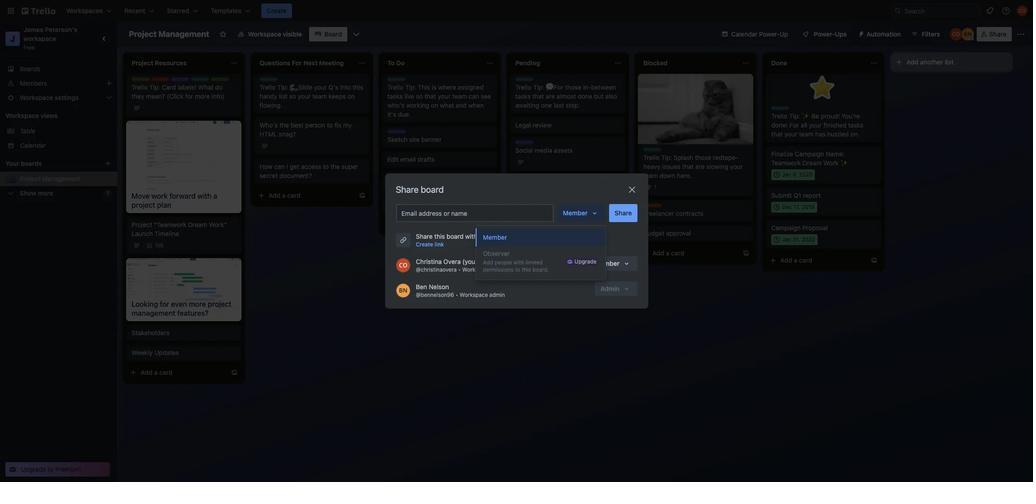 Task type: describe. For each thing, give the bounding box(es) containing it.
see
[[481, 92, 491, 100]]

share this board with a link create link
[[416, 232, 494, 248]]

create inside share this board with a link create link
[[416, 241, 433, 248]]

splash
[[674, 154, 693, 161]]

member for member dropdown button
[[595, 260, 619, 267]]

your down be
[[809, 121, 822, 129]]

snag?
[[279, 130, 296, 138]]

color: sky, title: "trello tip" element for trello tip: ✨ be proud! you're done! for all your finished tasks that your team has hustled on.
[[771, 106, 796, 113]]

that inside trello tip trello tip: 💬for those in-between tasks that are almost done but also awaiting one last step.
[[532, 92, 544, 100]]

the for who's
[[280, 121, 289, 129]]

access
[[301, 163, 321, 170]]

trello tip: 💬for those in-between tasks that are almost done but also awaiting one last step. link
[[515, 83, 620, 110]]

tip for trello tip: ✨ be proud! you're done! for all your finished tasks that your team has hustled on.
[[787, 106, 796, 113]]

member button
[[589, 256, 637, 271]]

workspace inside the christina overa (you) @christinaovera • workspace admin
[[462, 266, 490, 273]]

close image
[[626, 184, 637, 195]]

0 horizontal spatial share button
[[609, 204, 637, 222]]

submit q1 report link
[[771, 191, 876, 200]]

0 horizontal spatial project management
[[20, 175, 80, 182]]

card down jan 31, 2020
[[799, 256, 812, 264]]

show more
[[20, 189, 53, 197]]

ups
[[835, 30, 847, 38]]

workspace visible button
[[232, 27, 307, 41]]

31,
[[793, 236, 800, 243]]

✨ inside finalize campaign name: teamwork dream work ✨
[[840, 159, 848, 167]]

between
[[591, 83, 616, 91]]

trello tip: card labels! what do they mean? (click for more info)
[[132, 83, 225, 100]]

updates
[[154, 349, 179, 356]]

your left q's on the left top of page
[[314, 83, 327, 91]]

campaign proposal
[[771, 224, 828, 232]]

create from template… image for trello tip: card labels! what do they mean? (click for more info)
[[231, 369, 238, 376]]

on inside trello tip trello tip: this is where assigned tasks live so that your team can see who's working on what and when it's due.
[[431, 101, 438, 109]]

calendar for calendar power-up
[[731, 30, 757, 38]]

dream inside project "teamwork dream work" launch timeline
[[188, 221, 207, 228]]

search image
[[894, 7, 902, 14]]

all
[[801, 121, 807, 129]]

tip: for trello tip: 💬for those in-between tasks that are almost done but also awaiting one last step.
[[533, 83, 544, 91]]

tip for trello tip: 🌊slide your q's into this handy list so your team keeps on flowing.
[[275, 77, 284, 84]]

• inside the christina overa (you) @christinaovera • workspace admin
[[458, 266, 461, 273]]

trello tip trello tip: 🌊slide your q's into this handy list so your team keeps on flowing.
[[260, 77, 363, 109]]

create link button
[[416, 240, 444, 249]]

get
[[290, 163, 299, 170]]

management inside text field
[[158, 29, 209, 39]]

how can i get access to the super secret document?
[[260, 163, 358, 179]]

done
[[578, 92, 592, 100]]

0 vertical spatial share button
[[977, 27, 1012, 41]]

trello tip: splash those redtape- heavy issues that are slowing your team down here. link
[[643, 153, 748, 180]]

for
[[185, 92, 193, 100]]

open information menu image
[[1002, 6, 1011, 15]]

0 vertical spatial team
[[191, 77, 205, 84]]

2019
[[802, 204, 814, 210]]

can inside trello tip trello tip: this is where assigned tasks live so that your team can see who's working on what and when it's due.
[[469, 92, 479, 100]]

your boards
[[5, 159, 42, 167]]

who's the best person to fix my html snag?
[[260, 121, 352, 138]]

redtape-
[[713, 154, 738, 161]]

list inside trello tip trello tip: 🌊slide your q's into this handy list so your team keeps on flowing.
[[279, 92, 287, 100]]

0 horizontal spatial ben nelson (bennelson96) image
[[396, 283, 410, 298]]

calendar for calendar
[[20, 141, 46, 149]]

how
[[260, 163, 272, 170]]

your boards with 2 items element
[[5, 158, 91, 169]]

views
[[41, 112, 58, 119]]

work
[[823, 159, 839, 167]]

into
[[340, 83, 351, 91]]

teamwork
[[771, 159, 801, 167]]

workspace inside ben nelson @bennelson96 • workspace admin
[[459, 291, 488, 298]]

done!
[[771, 121, 788, 129]]

another
[[920, 58, 943, 66]]

add a card button for trello tip: this is where assigned tasks live so that your team can see who's working on what and when it's due.
[[382, 217, 483, 232]]

2020 for campaign
[[799, 171, 812, 178]]

member for member popup button
[[563, 209, 588, 217]]

here.
[[677, 172, 692, 179]]

board inside share this board with a link create link
[[446, 232, 463, 240]]

one
[[541, 101, 552, 109]]

dream inside finalize campaign name: teamwork dream work ✨
[[803, 159, 822, 167]]

create from template… image for trello tip: 💬for those in-between tasks that are almost done but also awaiting one last step.
[[615, 179, 622, 187]]

weekly updates link
[[132, 348, 236, 357]]

automation button
[[854, 27, 906, 41]]

upgrade button
[[565, 257, 598, 266]]

weekly
[[132, 349, 153, 356]]

nelson
[[429, 283, 449, 291]]

0 horizontal spatial more
[[38, 189, 53, 197]]

customize views image
[[352, 30, 361, 39]]

this
[[418, 83, 430, 91]]

tip: inside trello tip trello tip: splash those redtape- heavy issues that are slowing your team down here.
[[661, 154, 672, 161]]

can inside how can i get access to the super secret document?
[[274, 163, 285, 170]]

keeps
[[329, 92, 346, 100]]

who's
[[260, 121, 278, 129]]

member for member button
[[483, 233, 507, 241]]

Email address or name text field
[[401, 207, 552, 219]]

automation
[[867, 30, 901, 38]]

finished
[[823, 121, 847, 129]]

trello tip: ✨ be proud! you're done! for all your finished tasks that your team has hustled on. link
[[771, 112, 876, 139]]

halp
[[211, 77, 223, 84]]

@bennelson96
[[416, 291, 454, 298]]

1 horizontal spatial ben nelson (bennelson96) image
[[961, 28, 974, 41]]

and
[[456, 101, 467, 109]]

james peterson's workspace free
[[23, 26, 79, 51]]

color: orange, title: "one more step" element for curate
[[387, 175, 405, 178]]

observer add people with limited permissions to this board.
[[483, 250, 549, 273]]

who's the best person to fix my html snag? link
[[260, 121, 364, 139]]

add a card down media
[[524, 179, 556, 187]]

the for sketch
[[409, 200, 419, 208]]

/
[[158, 242, 160, 249]]

primary element
[[0, 0, 1033, 22]]

social media assets link
[[515, 146, 620, 155]]

add a card button down "budget approval" link
[[638, 246, 739, 260]]

those for slowing
[[695, 154, 711, 161]]

be
[[811, 112, 819, 120]]

who's
[[387, 101, 405, 109]]

add a card for add a card button underneath jan 31, 2020
[[780, 256, 812, 264]]

1 vertical spatial campaign
[[771, 224, 801, 232]]

share inside share this board with a link create link
[[416, 232, 432, 240]]

(click
[[167, 92, 183, 100]]

add down budget
[[652, 249, 664, 257]]

6
[[160, 242, 163, 249]]

budget approval link
[[643, 229, 748, 238]]

0 horizontal spatial color: purple, title: "design team" element
[[171, 77, 205, 84]]

workspace visible
[[248, 30, 302, 38]]

team for sketch
[[407, 130, 421, 137]]

Dec 17, 2019 checkbox
[[771, 202, 817, 213]]

add down weekly in the bottom of the page
[[141, 368, 152, 376]]

are for almost
[[546, 92, 555, 100]]

0 vertical spatial link
[[484, 232, 494, 240]]

your down for
[[785, 130, 797, 138]]

your down 🌊slide
[[298, 92, 311, 100]]

project inside text field
[[129, 29, 157, 39]]

legal review
[[515, 121, 552, 129]]

flowing.
[[260, 101, 282, 109]]

legal
[[515, 121, 531, 129]]

color: lime, title: "halp" element
[[211, 77, 229, 84]]

0 / 6
[[155, 242, 163, 249]]

jan for finalize
[[782, 171, 791, 178]]

timeline
[[155, 230, 179, 237]]

submit
[[771, 191, 792, 199]]

✨ inside 'trello tip trello tip: ✨ be proud! you're done! for all your finished tasks that your team has hustled on.'
[[802, 112, 810, 120]]

group containing member
[[476, 226, 606, 280]]

card down approval
[[671, 249, 684, 257]]

that inside trello tip trello tip: splash those redtape- heavy issues that are slowing your team down here.
[[682, 163, 694, 170]]

tip for trello tip: 💬for those in-between tasks that are almost done but also awaiting one last step.
[[531, 77, 540, 84]]

add a card for add a card button related to trello tip: card labels! what do they mean? (click for more info)
[[141, 368, 173, 376]]

how can i get access to the super secret document? link
[[260, 162, 364, 180]]

finalize campaign name: teamwork dream work ✨
[[771, 150, 848, 167]]

2020 for proposal
[[802, 236, 815, 243]]

so inside trello tip trello tip: this is where assigned tasks live so that your team can see who's working on what and when it's due.
[[416, 92, 423, 100]]

Search field
[[902, 4, 980, 18]]

0 vertical spatial design
[[171, 77, 189, 84]]

sm image
[[854, 27, 867, 40]]

calendar power-up link
[[716, 27, 794, 41]]

design for social
[[515, 141, 533, 147]]

color: red, title: "priority" element
[[151, 77, 170, 84]]

(you)
[[462, 258, 477, 265]]

tip: for trello tip: 🌊slide your q's into this handy list so your team keeps on flowing.
[[277, 83, 288, 91]]

power-ups button
[[796, 27, 852, 41]]

members
[[20, 79, 47, 87]]

due.
[[398, 110, 411, 118]]

project management inside text field
[[129, 29, 209, 39]]

your
[[5, 159, 19, 167]]

visible
[[283, 30, 302, 38]]

add down social
[[524, 179, 536, 187]]

power- inside button
[[814, 30, 835, 38]]

project for the project management link
[[20, 175, 40, 182]]

add a card for add a card button below "budget approval" link
[[652, 249, 684, 257]]

a down weekly updates
[[154, 368, 158, 376]]

curate customer list link
[[387, 180, 492, 189]]

1 horizontal spatial 1
[[654, 184, 657, 191]]

card down updates
[[159, 368, 173, 376]]

almost
[[557, 92, 576, 100]]

on.
[[851, 130, 860, 138]]

a down media
[[538, 179, 541, 187]]

edit
[[387, 155, 399, 163]]

the inside how can i get access to the super secret document?
[[330, 163, 340, 170]]

add down 'sketch the "teamy dreamy" font'
[[396, 220, 408, 228]]

drafts
[[417, 155, 435, 163]]

add board image
[[105, 160, 112, 167]]

boards
[[20, 65, 40, 73]]

add a card button for trello tip: 💬for those in-between tasks that are almost done but also awaiting one last step.
[[510, 176, 611, 190]]

a inside share this board with a link create link
[[479, 232, 482, 240]]

"teamy
[[420, 200, 442, 208]]

limited
[[526, 259, 543, 266]]

last
[[554, 101, 564, 109]]

color: yellow, title: "copy request" element
[[132, 77, 150, 81]]



Task type: locate. For each thing, give the bounding box(es) containing it.
approval
[[666, 229, 691, 237]]

team left keeps
[[312, 92, 327, 100]]

the
[[280, 121, 289, 129], [330, 163, 340, 170], [409, 200, 419, 208]]

1 horizontal spatial list
[[438, 181, 446, 188]]

0 notifications image
[[984, 5, 995, 16]]

christina overa (christinaovera) image
[[1017, 5, 1028, 16], [396, 258, 410, 273]]

customer
[[409, 181, 436, 188]]

that down "is"
[[425, 92, 436, 100]]

team inside trello tip trello tip: 🌊slide your q's into this handy list so your team keeps on flowing.
[[312, 92, 327, 100]]

color: sky, title: "trello tip" element for trello tip: 💬for those in-between tasks that are almost done but also awaiting one last step.
[[515, 77, 540, 84]]

so
[[289, 92, 296, 100], [416, 92, 423, 100]]

add a card button for trello tip: 🌊slide your q's into this handy list so your team keeps on flowing.
[[254, 188, 355, 203]]

tip for trello tip: this is where assigned tasks live so that your team can see who's working on what and when it's due.
[[403, 77, 412, 84]]

team inside 'trello tip trello tip: ✨ be proud! you're done! for all your finished tasks that your team has hustled on.'
[[799, 130, 814, 138]]

more inside trello tip: card labels! what do they mean? (click for more info)
[[195, 92, 210, 100]]

add a card down the document?
[[269, 191, 301, 199]]

with inside share this board with a link create link
[[465, 232, 477, 240]]

list right another
[[945, 58, 954, 66]]

workspace
[[248, 30, 281, 38], [5, 112, 39, 119], [462, 266, 490, 273], [459, 291, 488, 298]]

add down "jan 31, 2020" option
[[780, 256, 792, 264]]

1 horizontal spatial share button
[[977, 27, 1012, 41]]

add
[[906, 58, 918, 66], [524, 179, 536, 187], [269, 191, 280, 199], [396, 220, 408, 228], [652, 249, 664, 257], [780, 256, 792, 264], [483, 259, 493, 266], [141, 368, 152, 376]]

so inside trello tip trello tip: 🌊slide your q's into this handy list so your team keeps on flowing.
[[289, 92, 296, 100]]

project for project "teamwork dream work" launch timeline link
[[132, 221, 152, 228]]

on inside trello tip trello tip: 🌊slide your q's into this handy list so your team keeps on flowing.
[[348, 92, 355, 100]]

1 horizontal spatial christina overa (christinaovera) image
[[1017, 5, 1028, 16]]

filters button
[[908, 27, 943, 41]]

to left fix in the top of the page
[[327, 121, 333, 129]]

0 horizontal spatial create
[[267, 7, 287, 14]]

create up christina
[[416, 241, 433, 248]]

0 vertical spatial on
[[348, 92, 355, 100]]

christina overa (christinaovera) image right open information menu icon
[[1017, 5, 1028, 16]]

admin
[[492, 266, 507, 273], [489, 291, 505, 298]]

2020 inside option
[[802, 236, 815, 243]]

1 power- from the left
[[759, 30, 780, 38]]

this inside trello tip trello tip: 🌊slide your q's into this handy list so your team keeps on flowing.
[[353, 83, 363, 91]]

dreamy"
[[444, 200, 469, 208]]

add a card
[[524, 179, 556, 187], [269, 191, 301, 199], [396, 220, 428, 228], [652, 249, 684, 257], [780, 256, 812, 264], [141, 368, 173, 376]]

tasks for that
[[515, 92, 531, 100]]

secret
[[260, 172, 278, 179]]

0 vertical spatial this
[[353, 83, 363, 91]]

1 vertical spatial color: orange, title: "one more step" element
[[643, 204, 661, 207]]

your inside trello tip trello tip: splash those redtape- heavy issues that are slowing your team down here.
[[730, 163, 743, 170]]

Board name text field
[[124, 27, 214, 41]]

1 vertical spatial link
[[434, 241, 444, 248]]

workspace down the christina overa (you) @christinaovera • workspace admin on the bottom left
[[459, 291, 488, 298]]

tip: up handy
[[277, 83, 288, 91]]

are up one
[[546, 92, 555, 100]]

1 vertical spatial with
[[513, 259, 524, 266]]

0 horizontal spatial member
[[483, 233, 507, 241]]

christina overa (christinaovera) image
[[950, 28, 962, 41]]

admin inside ben nelson @bennelson96 • workspace admin
[[489, 291, 505, 298]]

awaiting
[[515, 101, 539, 109]]

workspace down create button
[[248, 30, 281, 38]]

1 horizontal spatial dream
[[803, 159, 822, 167]]

card down media
[[543, 179, 556, 187]]

a down the document?
[[282, 191, 286, 199]]

dream left work"
[[188, 221, 207, 228]]

2 vertical spatial design
[[515, 141, 533, 147]]

team
[[191, 77, 205, 84], [407, 130, 421, 137], [535, 141, 549, 147]]

a down email address or name text box
[[479, 232, 482, 240]]

1 vertical spatial management
[[42, 175, 80, 182]]

that inside trello tip trello tip: this is where assigned tasks live so that your team can see who's working on what and when it's due.
[[425, 92, 436, 100]]

project inside project "teamwork dream work" launch timeline
[[132, 221, 152, 228]]

to left premium
[[48, 465, 54, 473]]

• down overa
[[458, 266, 461, 273]]

calendar left up
[[731, 30, 757, 38]]

1 horizontal spatial with
[[513, 259, 524, 266]]

add inside the observer add people with limited permissions to this board.
[[483, 259, 493, 266]]

2 jan from the top
[[782, 236, 791, 243]]

launch
[[132, 230, 153, 237]]

a down budget approval
[[666, 249, 669, 257]]

2 horizontal spatial color: purple, title: "design team" element
[[515, 141, 549, 147]]

add another list button
[[890, 52, 1013, 72]]

tip: left 💬for
[[533, 83, 544, 91]]

to right access
[[323, 163, 329, 170]]

list inside curate customer list link
[[438, 181, 446, 188]]

social
[[515, 146, 533, 154]]

show menu image
[[1016, 30, 1025, 39]]

trello tip trello tip: ✨ be proud! you're done! for all your finished tasks that your team has hustled on.
[[771, 106, 864, 138]]

that up here.
[[682, 163, 694, 170]]

2 vertical spatial this
[[522, 266, 531, 273]]

2 vertical spatial list
[[438, 181, 446, 188]]

in-
[[583, 83, 591, 91]]

card
[[162, 83, 176, 91]]

trello tip halp
[[191, 77, 223, 84]]

2 horizontal spatial team
[[535, 141, 549, 147]]

0 vertical spatial more
[[195, 92, 210, 100]]

color: orange, title: "one more step" element
[[387, 175, 405, 178], [643, 204, 661, 207]]

upgrade for upgrade
[[574, 258, 597, 265]]

tasks inside trello tip trello tip: 💬for those in-between tasks that are almost done but also awaiting one last step.
[[515, 92, 531, 100]]

freelancer contracts link
[[643, 209, 748, 218]]

0 vertical spatial those
[[565, 83, 581, 91]]

tip: for trello tip: this is where assigned tasks live so that your team can see who's working on what and when it's due.
[[405, 83, 416, 91]]

1 horizontal spatial on
[[431, 101, 438, 109]]

link up christina
[[434, 241, 444, 248]]

jan for campaign
[[782, 236, 791, 243]]

list inside add another list "button"
[[945, 58, 954, 66]]

more down what
[[195, 92, 210, 100]]

1 vertical spatial this
[[434, 232, 445, 240]]

this inside the observer add people with limited permissions to this board.
[[522, 266, 531, 273]]

jan 31, 2020
[[782, 236, 815, 243]]

management down your boards with 2 items element
[[42, 175, 80, 182]]

tip: up issues
[[661, 154, 672, 161]]

color: purple, title: "design team" element down legal review
[[515, 141, 549, 147]]

campaign inside finalize campaign name: teamwork dream work ✨
[[795, 150, 824, 158]]

2 vertical spatial the
[[409, 200, 419, 208]]

board.
[[533, 266, 549, 273]]

add down observer
[[483, 259, 493, 266]]

2 vertical spatial member
[[595, 260, 619, 267]]

0 horizontal spatial the
[[280, 121, 289, 129]]

that
[[425, 92, 436, 100], [532, 92, 544, 100], [771, 130, 783, 138], [682, 163, 694, 170]]

0 vertical spatial member
[[563, 209, 588, 217]]

color: purple, title: "design team" element for sketch site banner
[[387, 130, 421, 137]]

color: orange, title: "one more step" element up freelancer
[[643, 204, 661, 207]]

💬for
[[546, 83, 563, 91]]

team for where
[[452, 92, 467, 100]]

member inside member button
[[483, 233, 507, 241]]

1 horizontal spatial so
[[416, 92, 423, 100]]

color: purple, title: "design team" element up the for
[[171, 77, 205, 84]]

james
[[23, 26, 43, 33]]

0 horizontal spatial 1
[[106, 190, 109, 196]]

campaign proposal link
[[771, 223, 876, 232]]

1 horizontal spatial tasks
[[515, 92, 531, 100]]

1 sketch from the top
[[387, 136, 407, 143]]

tip inside trello tip trello tip: 💬for those in-between tasks that are almost done but also awaiting one last step.
[[531, 77, 540, 84]]

so down 🌊slide
[[289, 92, 296, 100]]

1 vertical spatial jan
[[782, 236, 791, 243]]

0 vertical spatial •
[[458, 266, 461, 273]]

0 horizontal spatial dream
[[188, 221, 207, 228]]

create from template… image
[[615, 179, 622, 187], [487, 221, 494, 228], [742, 250, 750, 257], [870, 257, 878, 264], [231, 369, 238, 376]]

that inside 'trello tip trello tip: ✨ be proud! you're done! for all your finished tasks that your team has hustled on.'
[[771, 130, 783, 138]]

workspace up table
[[5, 112, 39, 119]]

create from template… image for trello tip: this is where assigned tasks live so that your team can see who's working on what and when it's due.
[[487, 221, 494, 228]]

1 horizontal spatial color: purple, title: "design team" element
[[387, 130, 421, 137]]

0 horizontal spatial team
[[191, 77, 205, 84]]

tip inside 'trello tip trello tip: ✨ be proud! you're done! for all your finished tasks that your team has hustled on.'
[[787, 106, 796, 113]]

finalize
[[771, 150, 793, 158]]

add a card for add a card button associated with trello tip: 🌊slide your q's into this handy list so your team keeps on flowing.
[[269, 191, 301, 199]]

0 vertical spatial create
[[267, 7, 287, 14]]

team inside trello tip trello tip: splash those redtape- heavy issues that are slowing your team down here.
[[643, 172, 658, 179]]

add a card for add a card button associated with trello tip: this is where assigned tasks live so that your team can see who's working on what and when it's due.
[[396, 220, 428, 228]]

workspace
[[23, 35, 56, 42]]

2 horizontal spatial design
[[515, 141, 533, 147]]

add a card button for trello tip: card labels! what do they mean? (click for more info)
[[126, 365, 227, 380]]

2 horizontal spatial the
[[409, 200, 419, 208]]

1 vertical spatial dream
[[188, 221, 207, 228]]

tip: inside trello tip: card labels! what do they mean? (click for more info)
[[149, 83, 160, 91]]

are for slowing
[[695, 163, 705, 170]]

add a card button down assets
[[510, 176, 611, 190]]

2 horizontal spatial member
[[595, 260, 619, 267]]

slowing
[[706, 163, 728, 170]]

1 vertical spatial team
[[407, 130, 421, 137]]

those for almost
[[565, 83, 581, 91]]

1 jan from the top
[[782, 171, 791, 178]]

sketch the "teamy dreamy" font link
[[387, 200, 492, 209]]

•
[[458, 266, 461, 273], [455, 291, 458, 298]]

add a card button down "weekly updates" link
[[126, 365, 227, 380]]

design inside design team social media assets
[[515, 141, 533, 147]]

add a card button
[[510, 176, 611, 190], [254, 188, 355, 203], [382, 217, 483, 232], [638, 246, 739, 260], [766, 253, 867, 268], [126, 365, 227, 380]]

1 vertical spatial 2020
[[802, 236, 815, 243]]

1 vertical spatial are
[[695, 163, 705, 170]]

jan
[[782, 171, 791, 178], [782, 236, 791, 243]]

i
[[286, 163, 288, 170]]

0 horizontal spatial management
[[42, 175, 80, 182]]

0 vertical spatial jan
[[782, 171, 791, 178]]

card down the document?
[[287, 191, 301, 199]]

1 horizontal spatial those
[[695, 154, 711, 161]]

jan inside checkbox
[[782, 171, 791, 178]]

1 vertical spatial on
[[431, 101, 438, 109]]

• inside ben nelson @bennelson96 • workspace admin
[[455, 291, 458, 298]]

0 vertical spatial campaign
[[795, 150, 824, 158]]

more right the show
[[38, 189, 53, 197]]

tasks
[[387, 92, 403, 100], [515, 92, 531, 100], [848, 121, 864, 129]]

a down 'sketch the "teamy dreamy" font'
[[410, 220, 414, 228]]

tip: up mean?
[[149, 83, 160, 91]]

1 vertical spatial those
[[695, 154, 711, 161]]

color: purple, title: "design team" element
[[171, 77, 205, 84], [387, 130, 421, 137], [515, 141, 549, 147]]

permissions
[[483, 266, 514, 273]]

1 vertical spatial color: purple, title: "design team" element
[[387, 130, 421, 137]]

1 vertical spatial can
[[274, 163, 285, 170]]

super
[[342, 163, 358, 170]]

project management
[[129, 29, 209, 39], [20, 175, 80, 182]]

0 vertical spatial calendar
[[731, 30, 757, 38]]

the up snag?
[[280, 121, 289, 129]]

sketch left site
[[387, 136, 407, 143]]

team
[[312, 92, 327, 100], [452, 92, 467, 100], [799, 130, 814, 138], [643, 172, 658, 179]]

so up working
[[416, 92, 423, 100]]

with
[[465, 232, 477, 240], [513, 259, 524, 266]]

observer
[[483, 250, 510, 257]]

tasks inside trello tip trello tip: this is where assigned tasks live so that your team can see who's working on what and when it's due.
[[387, 92, 403, 100]]

are inside trello tip trello tip: splash those redtape- heavy issues that are slowing your team down here.
[[695, 163, 705, 170]]

share button down 0 notifications image at the right of the page
[[977, 27, 1012, 41]]

your inside trello tip trello tip: this is where assigned tasks live so that your team can see who's working on what and when it's due.
[[438, 92, 451, 100]]

dec 17, 2019
[[782, 204, 814, 210]]

2020 inside checkbox
[[799, 171, 812, 178]]

team left banner
[[407, 130, 421, 137]]

issues
[[662, 163, 681, 170]]

upgrade inside upgrade to premium link
[[21, 465, 46, 473]]

add a card down weekly updates
[[141, 368, 173, 376]]

this
[[353, 83, 363, 91], [434, 232, 445, 240], [522, 266, 531, 273]]

0 horizontal spatial with
[[465, 232, 477, 240]]

1 vertical spatial calendar
[[20, 141, 46, 149]]

0 horizontal spatial ✨
[[802, 112, 810, 120]]

color: sky, title: "trello tip" element for trello tip: 🌊slide your q's into this handy list so your team keeps on flowing.
[[260, 77, 284, 84]]

team inside trello tip trello tip: this is where assigned tasks live so that your team can see who's working on what and when it's due.
[[452, 92, 467, 100]]

2 so from the left
[[416, 92, 423, 100]]

1 down heavy
[[654, 184, 657, 191]]

project management link
[[20, 174, 112, 183]]

legal review link
[[515, 121, 620, 130]]

add a card button down the document?
[[254, 188, 355, 203]]

tip: inside trello tip trello tip: this is where assigned tasks live so that your team can see who's working on what and when it's due.
[[405, 83, 416, 91]]

sketch inside the design team sketch site banner
[[387, 136, 407, 143]]

what
[[440, 101, 454, 109]]

team up and
[[452, 92, 467, 100]]

1 vertical spatial christina overa (christinaovera) image
[[396, 258, 410, 273]]

up
[[780, 30, 788, 38]]

color: purple, title: "design team" element down due.
[[387, 130, 421, 137]]

color: sky, title: "trello tip" element for trello tip: this is where assigned tasks live so that your team can see who's working on what and when it's due.
[[387, 77, 412, 84]]

2 vertical spatial project
[[132, 221, 152, 228]]

team down heavy
[[643, 172, 658, 179]]

0 horizontal spatial color: orange, title: "one more step" element
[[387, 175, 405, 178]]

add a card down budget approval
[[652, 249, 684, 257]]

design team sketch site banner
[[387, 130, 442, 143]]

1 vertical spatial member
[[483, 233, 507, 241]]

0 horizontal spatial power-
[[759, 30, 780, 38]]

boards
[[21, 159, 42, 167]]

color: sky, title: "trello tip" element
[[191, 77, 215, 84], [260, 77, 284, 84], [387, 77, 412, 84], [515, 77, 540, 84], [771, 106, 796, 113], [643, 148, 668, 155]]

0 horizontal spatial on
[[348, 92, 355, 100]]

1 vertical spatial •
[[455, 291, 458, 298]]

color: sky, title: "trello tip" element for trello tip: splash those redtape- heavy issues that are slowing your team down here.
[[643, 148, 668, 155]]

christina overa (christinaovera) image left christina
[[396, 258, 410, 273]]

workspace down (you)
[[462, 266, 490, 273]]

member inside member popup button
[[563, 209, 588, 217]]

priority
[[151, 77, 170, 84]]

add left another
[[906, 58, 918, 66]]

0 horizontal spatial christina overa (christinaovera) image
[[396, 258, 410, 273]]

the inside who's the best person to fix my html snag?
[[280, 121, 289, 129]]

tip: up live
[[405, 83, 416, 91]]

Jan 31, 2020 checkbox
[[771, 234, 818, 245]]

color: purple, title: "design team" element for social media assets
[[515, 141, 549, 147]]

the down share board
[[409, 200, 419, 208]]

has
[[815, 130, 826, 138]]

board link
[[309, 27, 348, 41]]

1 vertical spatial ✨
[[840, 159, 848, 167]]

tip: for trello tip: ✨ be proud! you're done! for all your finished tasks that your team has hustled on.
[[789, 112, 800, 120]]

0 vertical spatial upgrade
[[574, 258, 597, 265]]

list for curate customer list
[[438, 181, 446, 188]]

share button down close icon
[[609, 204, 637, 222]]

upgrade for upgrade to premium
[[21, 465, 46, 473]]

link up observer
[[484, 232, 494, 240]]

1 vertical spatial design
[[387, 130, 406, 137]]

jan left 31,
[[782, 236, 791, 243]]

1 vertical spatial share button
[[609, 204, 637, 222]]

color: orange, title: "one more step" element for freelancer
[[643, 204, 661, 207]]

team for q's
[[312, 92, 327, 100]]

9,
[[793, 171, 798, 178]]

0 vertical spatial dream
[[803, 159, 822, 167]]

create from template… image
[[359, 192, 366, 199]]

0 vertical spatial ✨
[[802, 112, 810, 120]]

that up one
[[532, 92, 544, 100]]

2 horizontal spatial list
[[945, 58, 954, 66]]

add a card button down jan 31, 2020
[[766, 253, 867, 268]]

1 horizontal spatial upgrade
[[574, 258, 597, 265]]

on down into at the left top of page
[[348, 92, 355, 100]]

tip: inside trello tip trello tip: 🌊slide your q's into this handy list so your team keeps on flowing.
[[277, 83, 288, 91]]

tip inside trello tip trello tip: 🌊slide your q's into this handy list so your team keeps on flowing.
[[275, 77, 284, 84]]

create inside button
[[267, 7, 287, 14]]

Jan 9, 2020 checkbox
[[771, 169, 815, 180]]

ben
[[416, 283, 427, 291]]

this inside share this board with a link create link
[[434, 232, 445, 240]]

share
[[989, 30, 1006, 38], [396, 184, 419, 195], [615, 209, 632, 217], [416, 232, 432, 240]]

are left slowing
[[695, 163, 705, 170]]

list right customer
[[438, 181, 446, 188]]

add a card up create link button
[[396, 220, 428, 228]]

board up "teamy
[[421, 184, 444, 195]]

group
[[476, 226, 606, 280]]

2 horizontal spatial this
[[522, 266, 531, 273]]

list for add another list
[[945, 58, 954, 66]]

with for board
[[465, 232, 477, 240]]

design inside the design team sketch site banner
[[387, 130, 406, 137]]

1 vertical spatial more
[[38, 189, 53, 197]]

0 vertical spatial the
[[280, 121, 289, 129]]

team down all
[[799, 130, 814, 138]]

mean?
[[146, 92, 165, 100]]

to inside how can i get access to the super secret document?
[[323, 163, 329, 170]]

edit email drafts link
[[387, 155, 492, 164]]

1 so from the left
[[289, 92, 296, 100]]

2 vertical spatial team
[[535, 141, 549, 147]]

0 vertical spatial management
[[158, 29, 209, 39]]

2 horizontal spatial tasks
[[848, 121, 864, 129]]

1 vertical spatial board
[[446, 232, 463, 240]]

tasks up awaiting
[[515, 92, 531, 100]]

design for sketch
[[387, 130, 406, 137]]

0 horizontal spatial design
[[171, 77, 189, 84]]

share board
[[396, 184, 444, 195]]

star or unstar board image
[[219, 31, 226, 38]]

color: orange, title: "one more step" element up curate at the left top of page
[[387, 175, 405, 178]]

tasks inside 'trello tip trello tip: ✨ be proud! you're done! for all your finished tasks that your team has hustled on.'
[[848, 121, 864, 129]]

team inside the design team sketch site banner
[[407, 130, 421, 137]]

freelancer contracts
[[643, 209, 703, 217]]

tasks for live
[[387, 92, 403, 100]]

trello inside trello tip: card labels! what do they mean? (click for more info)
[[132, 83, 148, 91]]

assigned
[[458, 83, 484, 91]]

to inside the observer add people with limited permissions to this board.
[[515, 266, 520, 273]]

tasks up who's
[[387, 92, 403, 100]]

0 horizontal spatial tasks
[[387, 92, 403, 100]]

team inside design team social media assets
[[535, 141, 549, 147]]

on left the what
[[431, 101, 438, 109]]

workspace inside button
[[248, 30, 281, 38]]

are inside trello tip trello tip: 💬for those in-between tasks that are almost done but also awaiting one last step.
[[546, 92, 555, 100]]

calendar down table
[[20, 141, 46, 149]]

dec
[[782, 204, 792, 210]]

admin inside the christina overa (you) @christinaovera • workspace admin
[[492, 266, 507, 273]]

team for redtape-
[[643, 172, 658, 179]]

2 sketch from the top
[[387, 200, 407, 208]]

upgrade inside upgrade button
[[574, 258, 597, 265]]

tip inside trello tip trello tip: splash those redtape- heavy issues that are slowing your team down here.
[[659, 148, 668, 155]]

management left star or unstar board icon
[[158, 29, 209, 39]]

board
[[324, 30, 342, 38]]

1 vertical spatial the
[[330, 163, 340, 170]]

0 horizontal spatial this
[[353, 83, 363, 91]]

0 vertical spatial board
[[421, 184, 444, 195]]

team right social
[[535, 141, 549, 147]]

those inside trello tip trello tip: 💬for those in-between tasks that are almost done but also awaiting one last step.
[[565, 83, 581, 91]]

add another list
[[906, 58, 954, 66]]

1 horizontal spatial create
[[416, 241, 433, 248]]

assets
[[554, 146, 573, 154]]

0 vertical spatial sketch
[[387, 136, 407, 143]]

1 vertical spatial create
[[416, 241, 433, 248]]

that down done!
[[771, 130, 783, 138]]

html
[[260, 130, 277, 138]]

a down "jan 31, 2020" option
[[794, 256, 797, 264]]

jan inside option
[[782, 236, 791, 243]]

tip: up for
[[789, 112, 800, 120]]

those inside trello tip trello tip: splash those redtape- heavy issues that are slowing your team down here.
[[695, 154, 711, 161]]

this up christina
[[434, 232, 445, 240]]

add down secret
[[269, 191, 280, 199]]

card down "teamy
[[415, 220, 428, 228]]

trello tip trello tip: this is where assigned tasks live so that your team can see who's working on what and when it's due.
[[387, 77, 491, 118]]

tip: inside 'trello tip trello tip: ✨ be proud! you're done! for all your finished tasks that your team has hustled on.'
[[789, 112, 800, 120]]

0 vertical spatial project
[[129, 29, 157, 39]]

ben nelson (bennelson96) image up add another list "button"
[[961, 28, 974, 41]]

tip inside trello tip trello tip: this is where assigned tasks live so that your team can see who's working on what and when it's due.
[[403, 77, 412, 84]]

0 horizontal spatial board
[[421, 184, 444, 195]]

1 horizontal spatial management
[[158, 29, 209, 39]]

jan left 9,
[[782, 171, 791, 178]]

board
[[421, 184, 444, 195], [446, 232, 463, 240]]

best
[[291, 121, 303, 129]]

1 horizontal spatial member
[[563, 209, 588, 217]]

with for people
[[513, 259, 524, 266]]

premium
[[55, 465, 81, 473]]

with left limited
[[513, 259, 524, 266]]

member inside member dropdown button
[[595, 260, 619, 267]]

2 power- from the left
[[814, 30, 835, 38]]

0 vertical spatial color: orange, title: "one more step" element
[[387, 175, 405, 178]]

1 horizontal spatial more
[[195, 92, 210, 100]]

the left super
[[330, 163, 340, 170]]

for
[[790, 121, 799, 129]]

create up workspace visible
[[267, 7, 287, 14]]

this down limited
[[522, 266, 531, 273]]

finalize campaign name: teamwork dream work ✨ link
[[771, 150, 876, 168]]

those up slowing
[[695, 154, 711, 161]]

1 horizontal spatial can
[[469, 92, 479, 100]]

team for social
[[535, 141, 549, 147]]

0 vertical spatial christina overa (christinaovera) image
[[1017, 5, 1028, 16]]

with inside the observer add people with limited permissions to this board.
[[513, 259, 524, 266]]

✨ up all
[[802, 112, 810, 120]]

christina
[[416, 258, 441, 265]]

1 horizontal spatial team
[[407, 130, 421, 137]]

add inside "button"
[[906, 58, 918, 66]]

tip: inside trello tip trello tip: 💬for those in-between tasks that are almost done but also awaiting one last step.
[[533, 83, 544, 91]]

create button
[[261, 4, 292, 18]]

jan 9, 2020
[[782, 171, 812, 178]]

ben nelson (bennelson96) image
[[961, 28, 974, 41], [396, 283, 410, 298]]

hustled
[[827, 130, 849, 138]]

0 vertical spatial 2020
[[799, 171, 812, 178]]

dream left work
[[803, 159, 822, 167]]

1 horizontal spatial this
[[434, 232, 445, 240]]

0 horizontal spatial list
[[279, 92, 287, 100]]

ben nelson (bennelson96) image left ben
[[396, 283, 410, 298]]

to inside who's the best person to fix my html snag?
[[327, 121, 333, 129]]

admin down permissions on the bottom of the page
[[489, 291, 505, 298]]



Task type: vqa. For each thing, say whether or not it's contained in the screenshot.
the middle Design
yes



